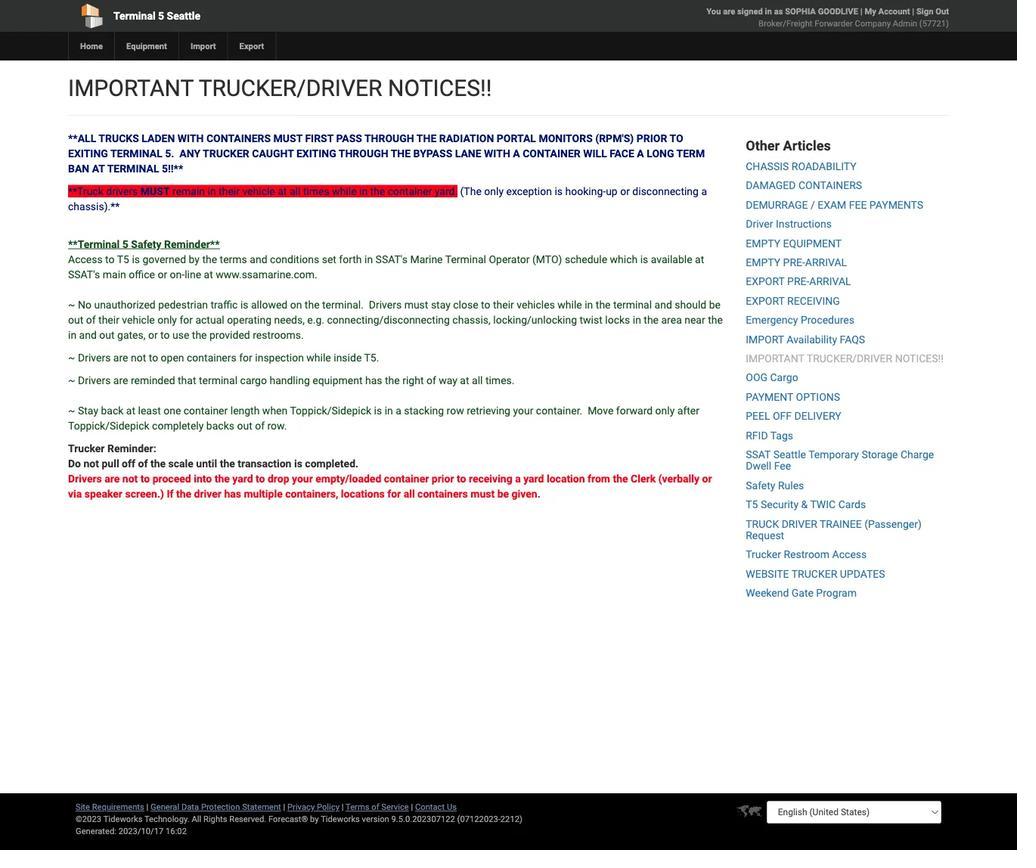 Task type: vqa. For each thing, say whether or not it's contained in the screenshot.
the top UK341R
no



Task type: describe. For each thing, give the bounding box(es) containing it.
admin
[[893, 19, 917, 28]]

times
[[303, 185, 329, 197]]

1 vertical spatial pre-
[[787, 275, 809, 288]]

are inside you are signed in as sophia goodlive | my account | sign out broker/freight forwarder company admin (57721)
[[723, 6, 735, 16]]

0 vertical spatial all
[[290, 185, 300, 197]]

export pre-arrival link
[[746, 275, 851, 288]]

0 horizontal spatial out
[[68, 313, 83, 326]]

©2023 tideworks
[[76, 814, 143, 824]]

1 vertical spatial their
[[493, 298, 514, 311]]

in inside the **terminal 5 safety reminder** access to t5 is governed by the terms and conditions set forth in ssat's marine terminal operator (mto) schedule which is available at ssat's main office or on-line at
[[365, 253, 373, 265]]

export
[[239, 41, 264, 51]]

the right from
[[613, 472, 628, 485]]

until
[[196, 457, 217, 470]]

contact us link
[[415, 802, 457, 812]]

1 vertical spatial and
[[655, 298, 672, 311]]

1 vertical spatial arrival
[[809, 275, 851, 288]]

row
[[447, 404, 464, 417]]

in left gates,
[[68, 329, 76, 341]]

| up 9.5.0.202307122
[[411, 802, 413, 812]]

weekend gate program link
[[746, 587, 857, 599]]

twist
[[580, 313, 603, 326]]

of left way
[[426, 374, 436, 386]]

~ no unauthorized pedestrian traffic is allowed on the terminal.  drivers must stay close to their vehicles while in the terminal and should be out of their vehicle only for actual operating needs, e.g. connecting/disconnecting chassis, locking/unlocking twist locks in the area near the in and out gates, or to use the provided restrooms.
[[68, 298, 723, 341]]

faqs
[[840, 333, 865, 346]]

(passenger)
[[865, 518, 922, 530]]

| left sign
[[912, 6, 914, 16]]

access inside the **terminal 5 safety reminder** access to t5 is governed by the terms and conditions set forth in ssat's marine terminal operator (mto) schedule which is available at ssat's main office or on-line at
[[68, 253, 103, 265]]

| left my
[[860, 6, 863, 16]]

is inside ~ stay back at least one container length when toppick/sidepick is in a stacking row retrieving your container.  move forward only after toppick/sidepick completely backs out of row.
[[374, 404, 382, 417]]

out inside ~ stay back at least one container length when toppick/sidepick is in a stacking row retrieving your container.  move forward only after toppick/sidepick completely backs out of row.
[[237, 419, 252, 432]]

container inside ~ stay back at least one container length when toppick/sidepick is in a stacking row retrieving your container.  move forward only after toppick/sidepick completely backs out of row.
[[184, 404, 228, 417]]

reminder**
[[164, 238, 220, 250]]

vehicles
[[517, 298, 555, 311]]

has inside trucker reminder: do not pull off of the scale until the transaction is completed. drivers are not to proceed into the yard to drop your empty/loaded container prior to receiving a yard location from the clerk (verbally or via speaker screen.) if the driver has multiple containers, locations for all containers must be given.
[[224, 487, 241, 500]]

connecting/disconnecting
[[327, 313, 450, 326]]

trucks
[[99, 132, 139, 144]]

driver
[[782, 518, 817, 530]]

rights
[[203, 814, 227, 824]]

for inside trucker reminder: do not pull off of the scale until the transaction is completed. drivers are not to proceed into the yard to drop your empty/loaded container prior to receiving a yard location from the clerk (verbally or via speaker screen.) if the driver has multiple containers, locations for all containers must be given.
[[387, 487, 401, 500]]

0 vertical spatial pre-
[[783, 256, 805, 269]]

(mto)
[[532, 253, 562, 265]]

the up proceed
[[150, 457, 166, 470]]

general data protection statement link
[[151, 802, 281, 812]]

notices!! inside other articles chassis roadability damaged containers demurrage / exam fee payments driver instructions empty equipment empty pre-arrival export pre-arrival export receiving emergency procedures import availability faqs important trucker/driver notices!! oog cargo payment options peel off delivery rfid tags ssat seattle temporary storage charge dwell fee safety rules t5 security & twic cards truck driver trainee (passenger) request trucker restroom access website trucker updates weekend gate program
[[895, 352, 944, 365]]

privacy policy link
[[287, 802, 340, 812]]

~ for ~ drivers are reminded that terminal cargo handling equipment has the right of way at all times.
[[68, 374, 75, 386]]

trucker inside trucker reminder: do not pull off of the scale until the transaction is completed. drivers are not to proceed into the yard to drop your empty/loaded container prior to receiving a yard location from the clerk (verbally or via speaker screen.) if the driver has multiple containers, locations for all containers must be given.
[[68, 442, 105, 455]]

of inside the site requirements | general data protection statement | privacy policy | terms of service | contact us ©2023 tideworks technology. all rights reserved. forecast® by tideworks version 9.5.0.202307122 (07122023-2212) generated: 2023/10/17 16:02
[[372, 802, 379, 812]]

0 vertical spatial containers
[[187, 351, 237, 364]]

to up screen.)
[[140, 472, 150, 485]]

be inside trucker reminder: do not pull off of the scale until the transaction is completed. drivers are not to proceed into the yard to drop your empty/loaded container prior to receiving a yard location from the clerk (verbally or via speaker screen.) if the driver has multiple containers, locations for all containers must be given.
[[497, 487, 509, 500]]

**terminal
[[68, 238, 120, 250]]

rfid tags link
[[746, 429, 793, 442]]

0 horizontal spatial with
[[178, 132, 204, 144]]

0 vertical spatial ssat's
[[376, 253, 408, 265]]

all inside trucker reminder: do not pull off of the scale until the transaction is completed. drivers are not to proceed into the yard to drop your empty/loaded container prior to receiving a yard location from the clerk (verbally or via speaker screen.) if the driver has multiple containers, locations for all containers must be given.
[[404, 487, 415, 500]]

while inside ~ no unauthorized pedestrian traffic is allowed on the terminal.  drivers must stay close to their vehicles while in the terminal and should be out of their vehicle only for actual operating needs, e.g. connecting/disconnecting chassis, locking/unlocking twist locks in the area near the in and out gates, or to use the provided restrooms.
[[558, 298, 582, 311]]

2 horizontal spatial all
[[472, 374, 483, 386]]

statement
[[242, 802, 281, 812]]

www.ssamarine.com .
[[216, 268, 317, 281]]

restrooms.
[[253, 329, 304, 341]]

0 horizontal spatial seattle
[[167, 9, 200, 22]]

allowed
[[251, 298, 288, 311]]

your inside trucker reminder: do not pull off of the scale until the transaction is completed. drivers are not to proceed into the yard to drop your empty/loaded container prior to receiving a yard location from the clerk (verbally or via speaker screen.) if the driver has multiple containers, locations for all containers must be given.
[[292, 472, 313, 485]]

not for pull
[[84, 457, 99, 470]]

or inside (the only exception is hooking-up or disconnecting a chassis).**
[[620, 185, 630, 197]]

hooking-
[[565, 185, 606, 197]]

of inside ~ stay back at least one container length when toppick/sidepick is in a stacking row retrieving your container.  move forward only after toppick/sidepick completely backs out of row.
[[255, 419, 265, 432]]

is right "which"
[[640, 253, 648, 265]]

(57721)
[[919, 19, 949, 28]]

0 vertical spatial has
[[365, 374, 382, 386]]

of inside ~ no unauthorized pedestrian traffic is allowed on the terminal.  drivers must stay close to their vehicles while in the terminal and should be out of their vehicle only for actual operating needs, e.g. connecting/disconnecting chassis, locking/unlocking twist locks in the area near the in and out gates, or to use the provided restrooms.
[[86, 313, 96, 326]]

peel
[[746, 410, 770, 422]]

other articles chassis roadability damaged containers demurrage / exam fee payments driver instructions empty equipment empty pre-arrival export pre-arrival export receiving emergency procedures import availability faqs important trucker/driver notices!! oog cargo payment options peel off delivery rfid tags ssat seattle temporary storage charge dwell fee safety rules t5 security & twic cards truck driver trainee (passenger) request trucker restroom access website trucker updates weekend gate program
[[746, 138, 944, 599]]

updates
[[840, 568, 885, 580]]

the right if
[[176, 487, 191, 500]]

0 horizontal spatial terminal
[[199, 374, 238, 386]]

to up multiple
[[256, 472, 265, 485]]

the up 'twist'
[[596, 298, 611, 311]]

driver instructions link
[[746, 218, 832, 230]]

/
[[811, 199, 815, 211]]

driver
[[194, 487, 222, 500]]

5 for seattle
[[158, 9, 164, 22]]

location
[[547, 472, 585, 485]]

0 vertical spatial their
[[219, 185, 240, 197]]

exam
[[818, 199, 846, 211]]

at
[[92, 162, 105, 175]]

2 vertical spatial their
[[98, 313, 119, 326]]

actual
[[195, 313, 224, 326]]

1 vertical spatial must
[[141, 185, 170, 197]]

~ drivers are not to open containers for inspection while inside t5.
[[68, 351, 379, 364]]

trucker reminder: do not pull off of the scale until the transaction is completed. drivers are not to proceed into the yard to drop your empty/loaded container prior to receiving a yard location from the clerk (verbally or via speaker screen.) if the driver has multiple containers, locations for all containers must be given.
[[68, 442, 712, 500]]

by inside the site requirements | general data protection statement | privacy policy | terms of service | contact us ©2023 tideworks technology. all rights reserved. forecast® by tideworks version 9.5.0.202307122 (07122023-2212) generated: 2023/10/17 16:02
[[310, 814, 319, 824]]

prior
[[432, 472, 454, 485]]

privacy
[[287, 802, 315, 812]]

0 vertical spatial while
[[332, 185, 357, 197]]

off
[[773, 410, 792, 422]]

are inside trucker reminder: do not pull off of the scale until the transaction is completed. drivers are not to proceed into the yard to drop your empty/loaded container prior to receiving a yard location from the clerk (verbally or via speaker screen.) if the driver has multiple containers, locations for all containers must be given.
[[105, 472, 120, 485]]

safety rules link
[[746, 479, 804, 492]]

in right remain
[[208, 185, 216, 197]]

0 horizontal spatial and
[[79, 329, 97, 341]]

demurrage / exam fee payments link
[[746, 199, 924, 211]]

1 a from the left
[[513, 147, 520, 160]]

forwarder
[[815, 19, 853, 28]]

my account link
[[865, 6, 910, 16]]

the inside the **terminal 5 safety reminder** access to t5 is governed by the terms and conditions set forth in ssat's marine terminal operator (mto) schedule which is available at ssat's main office or on-line at
[[202, 253, 217, 265]]

1 horizontal spatial with
[[484, 147, 510, 160]]

that
[[178, 374, 196, 386]]

protection
[[201, 802, 240, 812]]

www.ssamarine.com
[[216, 268, 315, 281]]

completed.
[[305, 457, 359, 470]]

the right into
[[215, 472, 230, 485]]

are down gates,
[[113, 351, 128, 364]]

the right near at the top right
[[708, 313, 723, 326]]

request
[[746, 529, 784, 542]]

1 vertical spatial ssat's
[[68, 268, 100, 281]]

ssat seattle temporary storage charge dwell fee link
[[746, 448, 934, 472]]

trucker inside other articles chassis roadability damaged containers demurrage / exam fee payments driver instructions empty equipment empty pre-arrival export pre-arrival export receiving emergency procedures import availability faqs important trucker/driver notices!! oog cargo payment options peel off delivery rfid tags ssat seattle temporary storage charge dwell fee safety rules t5 security & twic cards truck driver trainee (passenger) request trucker restroom access website trucker updates weekend gate program
[[746, 548, 781, 561]]

0 horizontal spatial while
[[307, 351, 331, 364]]

driver
[[746, 218, 773, 230]]

at right line
[[204, 268, 213, 281]]

0 vertical spatial terminal
[[110, 147, 162, 160]]

receiving
[[787, 295, 840, 307]]

use
[[172, 329, 189, 341]]

screen.)
[[125, 487, 164, 500]]

cargo
[[770, 371, 798, 384]]

1 vertical spatial through
[[339, 147, 388, 160]]

at left times
[[278, 185, 287, 197]]

ban
[[68, 162, 89, 175]]

safety inside the **terminal 5 safety reminder** access to t5 is governed by the terms and conditions set forth in ssat's marine terminal operator (mto) schedule which is available at ssat's main office or on-line at
[[131, 238, 162, 250]]

equipment link
[[114, 32, 178, 61]]

security
[[761, 498, 799, 511]]

to left use
[[160, 329, 170, 341]]

the left area
[[644, 313, 659, 326]]

terminal 5 seattle link
[[68, 0, 422, 32]]

(verbally
[[658, 472, 700, 485]]

0 vertical spatial arrival
[[805, 256, 847, 269]]

| left general
[[146, 802, 148, 812]]

least
[[138, 404, 161, 417]]

lane
[[455, 147, 481, 160]]

first
[[305, 132, 333, 144]]

is inside trucker reminder: do not pull off of the scale until the transaction is completed. drivers are not to proceed into the yard to drop your empty/loaded container prior to receiving a yard location from the clerk (verbally or via speaker screen.) if the driver has multiple containers, locations for all containers must be given.
[[294, 457, 302, 470]]

in down '**all trucks laden with containers must first pass through the radiation portal monitors (rpm's) prior to exiting terminal 5.  any trucker caught exiting through the bypass lane with a container will face a long term ban at terminal 5!!**'
[[359, 185, 368, 197]]

at right way
[[460, 374, 469, 386]]

must inside trucker reminder: do not pull off of the scale until the transaction is completed. drivers are not to proceed into the yard to drop your empty/loaded container prior to receiving a yard location from the clerk (verbally or via speaker screen.) if the driver has multiple containers, locations for all containers must be given.
[[471, 487, 495, 500]]

signed
[[737, 6, 763, 16]]

1 horizontal spatial the
[[417, 132, 437, 144]]

trainee
[[820, 518, 862, 530]]

seattle inside other articles chassis roadability damaged containers demurrage / exam fee payments driver instructions empty equipment empty pre-arrival export pre-arrival export receiving emergency procedures import availability faqs important trucker/driver notices!! oog cargo payment options peel off delivery rfid tags ssat seattle temporary storage charge dwell fee safety rules t5 security & twic cards truck driver trainee (passenger) request trucker restroom access website trucker updates weekend gate program
[[773, 448, 806, 461]]

at inside ~ stay back at least one container length when toppick/sidepick is in a stacking row retrieving your container.  move forward only after toppick/sidepick completely backs out of row.
[[126, 404, 135, 417]]

1 horizontal spatial out
[[99, 329, 115, 341]]

tags
[[770, 429, 793, 442]]

sign out link
[[917, 6, 949, 16]]

when
[[262, 404, 288, 417]]

~ drivers are reminded that terminal cargo handling equipment has the right of way at all times.
[[68, 374, 515, 386]]

1 horizontal spatial toppick/sidepick
[[290, 404, 371, 417]]

| up forecast®
[[283, 802, 285, 812]]

1 exiting from the left
[[68, 147, 108, 160]]

drivers inside ~ no unauthorized pedestrian traffic is allowed on the terminal.  drivers must stay close to their vehicles while in the terminal and should be out of their vehicle only for actual operating needs, e.g. connecting/disconnecting chassis, locking/unlocking twist locks in the area near the in and out gates, or to use the provided restrooms.
[[369, 298, 402, 311]]

empty equipment link
[[746, 237, 842, 249]]

only inside ~ no unauthorized pedestrian traffic is allowed on the terminal.  drivers must stay close to their vehicles while in the terminal and should be out of their vehicle only for actual operating needs, e.g. connecting/disconnecting chassis, locking/unlocking twist locks in the area near the in and out gates, or to use the provided restrooms.
[[157, 313, 177, 326]]

important inside other articles chassis roadability damaged containers demurrage / exam fee payments driver instructions empty equipment empty pre-arrival export pre-arrival export receiving emergency procedures import availability faqs important trucker/driver notices!! oog cargo payment options peel off delivery rfid tags ssat seattle temporary storage charge dwell fee safety rules t5 security & twic cards truck driver trainee (passenger) request trucker restroom access website trucker updates weekend gate program
[[746, 352, 804, 365]]

~ for ~ stay back at least one container length when toppick/sidepick is in a stacking row retrieving your container.  move forward only after toppick/sidepick completely backs out of row.
[[68, 404, 75, 417]]

radiation
[[439, 132, 494, 144]]

face
[[610, 147, 634, 160]]

trucker inside '**all trucks laden with containers must first pass through the radiation portal monitors (rpm's) prior to exiting terminal 5.  any trucker caught exiting through the bypass lane with a container will face a long term ban at terminal 5!!**'
[[203, 147, 249, 160]]

is up office
[[132, 253, 140, 265]]

a inside trucker reminder: do not pull off of the scale until the transaction is completed. drivers are not to proceed into the yard to drop your empty/loaded container prior to receiving a yard location from the clerk (verbally or via speaker screen.) if the driver has multiple containers, locations for all containers must be given.
[[515, 472, 521, 485]]

set
[[322, 253, 336, 265]]

you are signed in as sophia goodlive | my account | sign out broker/freight forwarder company admin (57721)
[[707, 6, 949, 28]]

e.g.
[[307, 313, 324, 326]]

locations
[[341, 487, 385, 500]]

operating
[[227, 313, 272, 326]]

in inside ~ stay back at least one container length when toppick/sidepick is in a stacking row retrieving your container.  move forward only after toppick/sidepick completely backs out of row.
[[385, 404, 393, 417]]

0 vertical spatial container
[[388, 185, 432, 197]]

containers,
[[285, 487, 338, 500]]

**terminal 5 safety reminder** access to t5 is governed by the terms and conditions set forth in ssat's marine terminal operator (mto) schedule which is available at ssat's main office or on-line at
[[68, 238, 704, 281]]

in up 'twist'
[[585, 298, 593, 311]]

t5 inside the **terminal 5 safety reminder** access to t5 is governed by the terms and conditions set forth in ssat's marine terminal operator (mto) schedule which is available at ssat's main office or on-line at
[[117, 253, 129, 265]]



Task type: locate. For each thing, give the bounding box(es) containing it.
articles
[[783, 138, 831, 154]]

exiting down first
[[296, 147, 336, 160]]

exiting down **all
[[68, 147, 108, 160]]

3 ~ from the top
[[68, 374, 75, 386]]

1 horizontal spatial their
[[219, 185, 240, 197]]

by up line
[[189, 253, 200, 265]]

0 vertical spatial 5
[[158, 9, 164, 22]]

ssat's up no
[[68, 268, 100, 281]]

1 vertical spatial by
[[310, 814, 319, 824]]

important
[[68, 74, 193, 101], [746, 352, 804, 365]]

near
[[685, 313, 705, 326]]

containers down the provided
[[187, 351, 237, 364]]

1 vertical spatial toppick/sidepick
[[68, 419, 149, 432]]

yard.
[[435, 185, 458, 197]]

will
[[583, 147, 607, 160]]

2 horizontal spatial and
[[655, 298, 672, 311]]

1 horizontal spatial all
[[404, 487, 415, 500]]

1 horizontal spatial seattle
[[773, 448, 806, 461]]

t5 up main
[[117, 253, 129, 265]]

pre- down 'empty pre-arrival' link
[[787, 275, 809, 288]]

to up main
[[105, 253, 115, 265]]

0 horizontal spatial t5
[[117, 253, 129, 265]]

to right "close"
[[481, 298, 490, 311]]

in
[[765, 6, 772, 16], [208, 185, 216, 197], [359, 185, 368, 197], [365, 253, 373, 265], [585, 298, 593, 311], [633, 313, 641, 326], [68, 329, 76, 341], [385, 404, 393, 417]]

0 vertical spatial and
[[250, 253, 267, 265]]

of up version
[[372, 802, 379, 812]]

options
[[796, 391, 840, 403]]

containers inside other articles chassis roadability damaged containers demurrage / exam fee payments driver instructions empty equipment empty pre-arrival export pre-arrival export receiving emergency procedures import availability faqs important trucker/driver notices!! oog cargo payment options peel off delivery rfid tags ssat seattle temporary storage charge dwell fee safety rules t5 security & twic cards truck driver trainee (passenger) request trucker restroom access website trucker updates weekend gate program
[[799, 179, 862, 192]]

2 horizontal spatial a
[[701, 185, 707, 197]]

not for to
[[131, 351, 146, 364]]

your inside ~ stay back at least one container length when toppick/sidepick is in a stacking row retrieving your container.  move forward only after toppick/sidepick completely backs out of row.
[[513, 404, 533, 417]]

unauthorized
[[94, 298, 156, 311]]

must up caught
[[273, 132, 302, 144]]

2 vertical spatial not
[[122, 472, 138, 485]]

| up the tideworks
[[342, 802, 344, 812]]

must down receiving at the bottom of the page
[[471, 487, 495, 500]]

containers inside '**all trucks laden with containers must first pass through the radiation portal monitors (rpm's) prior to exiting terminal 5.  any trucker caught exiting through the bypass lane with a container will face a long term ban at terminal 5!!**'
[[206, 132, 271, 144]]

which
[[610, 253, 638, 265]]

their right remain
[[219, 185, 240, 197]]

ssat's
[[376, 253, 408, 265], [68, 268, 100, 281]]

access down **terminal
[[68, 253, 103, 265]]

is inside ~ no unauthorized pedestrian traffic is allowed on the terminal.  drivers must stay close to their vehicles while in the terminal and should be out of their vehicle only for actual operating needs, e.g. connecting/disconnecting chassis, locking/unlocking twist locks in the area near the in and out gates, or to use the provided restrooms.
[[240, 298, 248, 311]]

2 exiting from the left
[[296, 147, 336, 160]]

needs,
[[274, 313, 305, 326]]

1 vertical spatial important
[[746, 352, 804, 365]]

0 horizontal spatial a
[[396, 404, 401, 417]]

import availability faqs link
[[746, 333, 865, 346]]

back
[[101, 404, 124, 417]]

peel off delivery link
[[746, 410, 841, 422]]

0 horizontal spatial 5
[[122, 238, 128, 250]]

pre- down empty equipment link on the right of page
[[783, 256, 805, 269]]

1 vertical spatial 5
[[122, 238, 128, 250]]

(rpm's)
[[595, 132, 634, 144]]

0 vertical spatial terminal
[[613, 298, 652, 311]]

laden
[[142, 132, 175, 144]]

containers down prior
[[418, 487, 468, 500]]

0 horizontal spatial containers
[[206, 132, 271, 144]]

terminal up equipment link
[[113, 9, 156, 22]]

twic
[[810, 498, 836, 511]]

1 horizontal spatial has
[[365, 374, 382, 386]]

1 horizontal spatial vehicle
[[242, 185, 275, 197]]

1 vertical spatial trucker
[[746, 548, 781, 561]]

must inside ~ no unauthorized pedestrian traffic is allowed on the terminal.  drivers must stay close to their vehicles while in the terminal and should be out of their vehicle only for actual operating needs, e.g. connecting/disconnecting chassis, locking/unlocking twist locks in the area near the in and out gates, or to use the provided restrooms.
[[404, 298, 428, 311]]

0 vertical spatial terminal
[[113, 9, 156, 22]]

0 vertical spatial trucker
[[68, 442, 105, 455]]

the up bypass
[[417, 132, 437, 144]]

for up the cargo
[[239, 351, 252, 364]]

completely
[[152, 419, 204, 432]]

only right (the
[[484, 185, 504, 197]]

1 empty from the top
[[746, 237, 781, 249]]

the right until
[[220, 457, 235, 470]]

right
[[402, 374, 424, 386]]

pass
[[336, 132, 362, 144]]

not down off
[[122, 472, 138, 485]]

not right do
[[84, 457, 99, 470]]

area
[[661, 313, 682, 326]]

instructions
[[776, 218, 832, 230]]

terms of service link
[[346, 802, 409, 812]]

chassis
[[746, 160, 789, 173]]

their down unauthorized
[[98, 313, 119, 326]]

or right the (verbally
[[702, 472, 712, 485]]

trucker up do
[[68, 442, 105, 455]]

or right "up"
[[620, 185, 630, 197]]

9.5.0.202307122
[[391, 814, 455, 824]]

2 export from the top
[[746, 295, 785, 307]]

delivery
[[795, 410, 841, 422]]

the
[[417, 132, 437, 144], [391, 147, 411, 160]]

0 horizontal spatial for
[[180, 313, 193, 326]]

1 vertical spatial seattle
[[773, 448, 806, 461]]

your up containers,
[[292, 472, 313, 485]]

with down portal
[[484, 147, 510, 160]]

trucker right any
[[203, 147, 249, 160]]

must inside '**all trucks laden with containers must first pass through the radiation portal monitors (rpm's) prior to exiting terminal 5.  any trucker caught exiting through the bypass lane with a container will face a long term ban at terminal 5!!**'
[[273, 132, 302, 144]]

not
[[131, 351, 146, 364], [84, 457, 99, 470], [122, 472, 138, 485]]

0 horizontal spatial the
[[391, 147, 411, 160]]

only inside (the only exception is hooking-up or disconnecting a chassis).**
[[484, 185, 504, 197]]

1 vertical spatial out
[[99, 329, 115, 341]]

0 vertical spatial important
[[68, 74, 193, 101]]

only inside ~ stay back at least one container length when toppick/sidepick is in a stacking row retrieving your container.  move forward only after toppick/sidepick completely backs out of row.
[[655, 404, 675, 417]]

main
[[103, 268, 126, 281]]

be inside ~ no unauthorized pedestrian traffic is allowed on the terminal.  drivers must stay close to their vehicles while in the terminal and should be out of their vehicle only for actual operating needs, e.g. connecting/disconnecting chassis, locking/unlocking twist locks in the area near the in and out gates, or to use the provided restrooms.
[[709, 298, 721, 311]]

0 horizontal spatial all
[[290, 185, 300, 197]]

in right locks
[[633, 313, 641, 326]]

0 vertical spatial safety
[[131, 238, 162, 250]]

0 horizontal spatial trucker
[[68, 442, 105, 455]]

terminal up the drivers
[[107, 162, 159, 175]]

to
[[105, 253, 115, 265], [481, 298, 490, 311], [160, 329, 170, 341], [149, 351, 158, 364], [140, 472, 150, 485], [256, 472, 265, 485], [457, 472, 466, 485]]

inside
[[334, 351, 362, 364]]

arrival up receiving
[[809, 275, 851, 288]]

via
[[68, 487, 82, 500]]

damaged containers link
[[746, 179, 862, 192]]

are down pull
[[105, 472, 120, 485]]

export up export receiving link
[[746, 275, 785, 288]]

1 vertical spatial the
[[391, 147, 411, 160]]

2 ~ from the top
[[68, 351, 75, 364]]

the up e.g.
[[305, 298, 320, 311]]

1 horizontal spatial must
[[471, 487, 495, 500]]

and up www.ssamarine.com
[[250, 253, 267, 265]]

1 vertical spatial export
[[746, 295, 785, 307]]

1 horizontal spatial by
[[310, 814, 319, 824]]

by down privacy policy link
[[310, 814, 319, 824]]

receiving
[[469, 472, 513, 485]]

their left vehicles at the top right of the page
[[493, 298, 514, 311]]

while right times
[[332, 185, 357, 197]]

of inside trucker reminder: do not pull off of the scale until the transaction is completed. drivers are not to proceed into the yard to drop your empty/loaded container prior to receiving a yard location from the clerk (verbally or via speaker screen.) if the driver has multiple containers, locations for all containers must be given.
[[138, 457, 148, 470]]

at right available
[[695, 253, 704, 265]]

to inside the **terminal 5 safety reminder** access to t5 is governed by the terms and conditions set forth in ssat's marine terminal operator (mto) schedule which is available at ssat's main office or on-line at
[[105, 253, 115, 265]]

2 a from the left
[[637, 147, 644, 160]]

0 horizontal spatial yard
[[232, 472, 253, 485]]

0 vertical spatial by
[[189, 253, 200, 265]]

1 horizontal spatial safety
[[746, 479, 776, 492]]

or inside trucker reminder: do not pull off of the scale until the transaction is completed. drivers are not to proceed into the yard to drop your empty/loaded container prior to receiving a yard location from the clerk (verbally or via speaker screen.) if the driver has multiple containers, locations for all containers must be given.
[[702, 472, 712, 485]]

1 vertical spatial while
[[558, 298, 582, 311]]

1 horizontal spatial ssat's
[[376, 253, 408, 265]]

a up given.
[[515, 472, 521, 485]]

0 horizontal spatial exiting
[[68, 147, 108, 160]]

a inside (the only exception is hooking-up or disconnecting a chassis).**
[[701, 185, 707, 197]]

locks
[[605, 313, 630, 326]]

1 horizontal spatial important
[[746, 352, 804, 365]]

empty down empty equipment link on the right of page
[[746, 256, 781, 269]]

0 vertical spatial containers
[[206, 132, 271, 144]]

vehicle inside ~ no unauthorized pedestrian traffic is allowed on the terminal.  drivers must stay close to their vehicles while in the terminal and should be out of their vehicle only for actual operating needs, e.g. connecting/disconnecting chassis, locking/unlocking twist locks in the area near the in and out gates, or to use the provided restrooms.
[[122, 313, 155, 326]]

1 vertical spatial access
[[832, 548, 867, 561]]

1 horizontal spatial notices!!
[[895, 352, 944, 365]]

1 horizontal spatial while
[[332, 185, 357, 197]]

exiting
[[68, 147, 108, 160], [296, 147, 336, 160]]

not down gates,
[[131, 351, 146, 364]]

a left stacking
[[396, 404, 401, 417]]

stay
[[431, 298, 451, 311]]

toppick/sidepick
[[290, 404, 371, 417], [68, 419, 149, 432]]

~
[[68, 298, 75, 311], [68, 351, 75, 364], [68, 374, 75, 386], [68, 404, 75, 417]]

all
[[290, 185, 300, 197], [472, 374, 483, 386], [404, 487, 415, 500]]

2 yard from the left
[[523, 472, 544, 485]]

0 horizontal spatial has
[[224, 487, 241, 500]]

conditions
[[270, 253, 319, 265]]

1 horizontal spatial be
[[709, 298, 721, 311]]

1 horizontal spatial yard
[[523, 472, 544, 485]]

seattle down tags
[[773, 448, 806, 461]]

at right back
[[126, 404, 135, 417]]

be down receiving at the bottom of the page
[[497, 487, 509, 500]]

inspection
[[255, 351, 304, 364]]

ssat's left marine
[[376, 253, 408, 265]]

to left open
[[149, 351, 158, 364]]

are up back
[[113, 374, 128, 386]]

1 vertical spatial your
[[292, 472, 313, 485]]

1 export from the top
[[746, 275, 785, 288]]

a right face at top right
[[637, 147, 644, 160]]

0 horizontal spatial notices!!
[[388, 74, 492, 101]]

all right locations
[[404, 487, 415, 500]]

requirements
[[92, 802, 144, 812]]

traffic
[[211, 298, 238, 311]]

equipment
[[312, 374, 363, 386]]

0 vertical spatial trucker/driver
[[199, 74, 382, 101]]

0 vertical spatial vehicle
[[242, 185, 275, 197]]

through down pass
[[339, 147, 388, 160]]

1 vertical spatial trucker
[[792, 568, 837, 580]]

2 horizontal spatial their
[[493, 298, 514, 311]]

5 inside the **terminal 5 safety reminder** access to t5 is governed by the terms and conditions set forth in ssat's marine terminal operator (mto) schedule which is available at ssat's main office or on-line at
[[122, 238, 128, 250]]

has down t5.
[[365, 374, 382, 386]]

a inside ~ stay back at least one container length when toppick/sidepick is in a stacking row retrieving your container.  move forward only after toppick/sidepick completely backs out of row.
[[396, 404, 401, 417]]

container inside trucker reminder: do not pull off of the scale until the transaction is completed. drivers are not to proceed into the yard to drop your empty/loaded container prior to receiving a yard location from the clerk (verbally or via speaker screen.) if the driver has multiple containers, locations for all containers must be given.
[[384, 472, 429, 485]]

2 vertical spatial a
[[515, 472, 521, 485]]

scale
[[168, 457, 194, 470]]

1 vertical spatial be
[[497, 487, 509, 500]]

containers inside trucker reminder: do not pull off of the scale until the transaction is completed. drivers are not to proceed into the yard to drop your empty/loaded container prior to receiving a yard location from the clerk (verbally or via speaker screen.) if the driver has multiple containers, locations for all containers must be given.
[[418, 487, 468, 500]]

prior
[[637, 132, 667, 144]]

of
[[86, 313, 96, 326], [426, 374, 436, 386], [255, 419, 265, 432], [138, 457, 148, 470], [372, 802, 379, 812]]

terminal inside ~ no unauthorized pedestrian traffic is allowed on the terminal.  drivers must stay close to their vehicles while in the terminal and should be out of their vehicle only for actual operating needs, e.g. connecting/disconnecting chassis, locking/unlocking twist locks in the area near the in and out gates, or to use the provided restrooms.
[[613, 298, 652, 311]]

1 yard from the left
[[232, 472, 253, 485]]

and inside the **terminal 5 safety reminder** access to t5 is governed by the terms and conditions set forth in ssat's marine terminal operator (mto) schedule which is available at ssat's main office or on-line at
[[250, 253, 267, 265]]

on-
[[170, 268, 185, 281]]

1 horizontal spatial terminal
[[445, 253, 486, 265]]

1 vertical spatial has
[[224, 487, 241, 500]]

trucker down request
[[746, 548, 781, 561]]

1 horizontal spatial your
[[513, 404, 533, 417]]

out down no
[[68, 313, 83, 326]]

1 vertical spatial safety
[[746, 479, 776, 492]]

exception
[[506, 185, 552, 197]]

access inside other articles chassis roadability damaged containers demurrage / exam fee payments driver instructions empty equipment empty pre-arrival export pre-arrival export receiving emergency procedures import availability faqs important trucker/driver notices!! oog cargo payment options peel off delivery rfid tags ssat seattle temporary storage charge dwell fee safety rules t5 security & twic cards truck driver trainee (passenger) request trucker restroom access website trucker updates weekend gate program
[[832, 548, 867, 561]]

for right locations
[[387, 487, 401, 500]]

0 vertical spatial trucker
[[203, 147, 249, 160]]

~ for ~ no unauthorized pedestrian traffic is allowed on the terminal.  drivers must stay close to their vehicles while in the terminal and should be out of their vehicle only for actual operating needs, e.g. connecting/disconnecting chassis, locking/unlocking twist locks in the area near the in and out gates, or to use the provided restrooms.
[[68, 298, 75, 311]]

terminal down the 'trucks'
[[110, 147, 162, 160]]

4 ~ from the top
[[68, 404, 75, 417]]

notices!!
[[388, 74, 492, 101], [895, 352, 944, 365]]

rules
[[778, 479, 804, 492]]

must left stay
[[404, 298, 428, 311]]

~ inside ~ stay back at least one container length when toppick/sidepick is in a stacking row retrieving your container.  move forward only after toppick/sidepick completely backs out of row.
[[68, 404, 75, 417]]

0 horizontal spatial must
[[404, 298, 428, 311]]

the left right
[[385, 374, 400, 386]]

vehicle
[[242, 185, 275, 197], [122, 313, 155, 326]]

the down '**all trucks laden with containers must first pass through the radiation portal monitors (rpm's) prior to exiting terminal 5.  any trucker caught exiting through the bypass lane with a container will face a long term ban at terminal 5!!**'
[[370, 185, 385, 197]]

remain
[[172, 185, 205, 197]]

0 vertical spatial your
[[513, 404, 533, 417]]

5
[[158, 9, 164, 22], [122, 238, 128, 250]]

a down portal
[[513, 147, 520, 160]]

in right the forth
[[365, 253, 373, 265]]

terminal inside the **terminal 5 safety reminder** access to t5 is governed by the terms and conditions set forth in ssat's marine terminal operator (mto) schedule which is available at ssat's main office or on-line at
[[445, 253, 486, 265]]

0 vertical spatial a
[[701, 185, 707, 197]]

1 horizontal spatial a
[[637, 147, 644, 160]]

~ inside ~ no unauthorized pedestrian traffic is allowed on the terminal.  drivers must stay close to their vehicles while in the terminal and should be out of their vehicle only for actual operating needs, e.g. connecting/disconnecting chassis, locking/unlocking twist locks in the area near the in and out gates, or to use the provided restrooms.
[[68, 298, 75, 311]]

empty down driver
[[746, 237, 781, 249]]

important trucker/driver notices!!
[[68, 74, 492, 101]]

containers up caught
[[206, 132, 271, 144]]

one
[[163, 404, 181, 417]]

container left the yard.
[[388, 185, 432, 197]]

damaged
[[746, 179, 796, 192]]

clerk
[[631, 472, 656, 485]]

for down pedestrian in the top of the page
[[180, 313, 193, 326]]

arrival down the equipment
[[805, 256, 847, 269]]

gates,
[[117, 329, 146, 341]]

container up backs
[[184, 404, 228, 417]]

while left inside
[[307, 351, 331, 364]]

2 horizontal spatial while
[[558, 298, 582, 311]]

the down actual on the top left
[[192, 329, 207, 341]]

trucker/driver down faqs
[[807, 352, 893, 365]]

1 vertical spatial notices!!
[[895, 352, 944, 365]]

vehicle down caught
[[242, 185, 275, 197]]

by inside the **terminal 5 safety reminder** access to t5 is governed by the terms and conditions set forth in ssat's marine terminal operator (mto) schedule which is available at ssat's main office or on-line at
[[189, 253, 200, 265]]

access up updates
[[832, 548, 867, 561]]

trucker restroom access link
[[746, 548, 867, 561]]

(the
[[460, 185, 482, 197]]

import
[[746, 333, 784, 346]]

for inside ~ no unauthorized pedestrian traffic is allowed on the terminal.  drivers must stay close to their vehicles while in the terminal and should be out of their vehicle only for actual operating needs, e.g. connecting/disconnecting chassis, locking/unlocking twist locks in the area near the in and out gates, or to use the provided restrooms.
[[180, 313, 193, 326]]

as
[[774, 6, 783, 16]]

1 vertical spatial all
[[472, 374, 483, 386]]

or inside the **terminal 5 safety reminder** access to t5 is governed by the terms and conditions set forth in ssat's marine terminal operator (mto) schedule which is available at ssat's main office or on-line at
[[158, 268, 167, 281]]

toppick/sidepick down back
[[68, 419, 149, 432]]

1 horizontal spatial trucker
[[792, 568, 837, 580]]

~ for ~ drivers are not to open containers for inspection while inside t5.
[[68, 351, 75, 364]]

container left prior
[[384, 472, 429, 485]]

way
[[439, 374, 457, 386]]

0 horizontal spatial access
[[68, 253, 103, 265]]

the left bypass
[[391, 147, 411, 160]]

demurrage
[[746, 199, 808, 211]]

1 horizontal spatial t5
[[746, 498, 758, 511]]

0 vertical spatial must
[[273, 132, 302, 144]]

2 horizontal spatial only
[[655, 404, 675, 417]]

trucker/driver inside other articles chassis roadability damaged containers demurrage / exam fee payments driver instructions empty equipment empty pre-arrival export pre-arrival export receiving emergency procedures import availability faqs important trucker/driver notices!! oog cargo payment options peel off delivery rfid tags ssat seattle temporary storage charge dwell fee safety rules t5 security & twic cards truck driver trainee (passenger) request trucker restroom access website trucker updates weekend gate program
[[807, 352, 893, 365]]

0 horizontal spatial their
[[98, 313, 119, 326]]

16:02
[[166, 826, 187, 836]]

is inside (the only exception is hooking-up or disconnecting a chassis).**
[[555, 185, 563, 197]]

is left stacking
[[374, 404, 382, 417]]

my
[[865, 6, 876, 16]]

for
[[180, 313, 193, 326], [239, 351, 252, 364], [387, 487, 401, 500]]

or inside ~ no unauthorized pedestrian traffic is allowed on the terminal.  drivers must stay close to their vehicles while in the terminal and should be out of their vehicle only for actual operating needs, e.g. connecting/disconnecting chassis, locking/unlocking twist locks in the area near the in and out gates, or to use the provided restrooms.
[[148, 329, 158, 341]]

1 horizontal spatial terminal
[[613, 298, 652, 311]]

0 vertical spatial empty
[[746, 237, 781, 249]]

in inside you are signed in as sophia goodlive | my account | sign out broker/freight forwarder company admin (57721)
[[765, 6, 772, 16]]

0 horizontal spatial trucker
[[203, 147, 249, 160]]

t5 inside other articles chassis roadability damaged containers demurrage / exam fee payments driver instructions empty equipment empty pre-arrival export pre-arrival export receiving emergency procedures import availability faqs important trucker/driver notices!! oog cargo payment options peel off delivery rfid tags ssat seattle temporary storage charge dwell fee safety rules t5 security & twic cards truck driver trainee (passenger) request trucker restroom access website trucker updates weekend gate program
[[746, 498, 758, 511]]

2 vertical spatial only
[[655, 404, 675, 417]]

0 vertical spatial out
[[68, 313, 83, 326]]

procedures
[[801, 314, 855, 326]]

arrival
[[805, 256, 847, 269], [809, 275, 851, 288]]

trucker inside other articles chassis roadability damaged containers demurrage / exam fee payments driver instructions empty equipment empty pre-arrival export pre-arrival export receiving emergency procedures import availability faqs important trucker/driver notices!! oog cargo payment options peel off delivery rfid tags ssat seattle temporary storage charge dwell fee safety rules t5 security & twic cards truck driver trainee (passenger) request trucker restroom access website trucker updates weekend gate program
[[792, 568, 837, 580]]

0 vertical spatial must
[[404, 298, 428, 311]]

0 vertical spatial export
[[746, 275, 785, 288]]

1 vertical spatial for
[[239, 351, 252, 364]]

0 vertical spatial through
[[364, 132, 414, 144]]

1 vertical spatial terminal
[[199, 374, 238, 386]]

1 horizontal spatial only
[[484, 185, 504, 197]]

yard up multiple
[[232, 472, 253, 485]]

1 ~ from the top
[[68, 298, 75, 311]]

safety inside other articles chassis roadability damaged containers demurrage / exam fee payments driver instructions empty equipment empty pre-arrival export pre-arrival export receiving emergency procedures import availability faqs important trucker/driver notices!! oog cargo payment options peel off delivery rfid tags ssat seattle temporary storage charge dwell fee safety rules t5 security & twic cards truck driver trainee (passenger) request trucker restroom access website trucker updates weekend gate program
[[746, 479, 776, 492]]

access
[[68, 253, 103, 265], [832, 548, 867, 561]]

0 horizontal spatial terminal
[[113, 9, 156, 22]]

trucker down restroom
[[792, 568, 837, 580]]

terms
[[346, 802, 369, 812]]

1 vertical spatial terminal
[[107, 162, 159, 175]]

0 vertical spatial notices!!
[[388, 74, 492, 101]]

drivers inside trucker reminder: do not pull off of the scale until the transaction is completed. drivers are not to proceed into the yard to drop your empty/loaded container prior to receiving a yard location from the clerk (verbally or via speaker screen.) if the driver has multiple containers, locations for all containers must be given.
[[68, 472, 102, 485]]

1 horizontal spatial and
[[250, 253, 267, 265]]

to right prior
[[457, 472, 466, 485]]

import link
[[178, 32, 227, 61]]

drop
[[268, 472, 289, 485]]

t5 up truck
[[746, 498, 758, 511]]

while
[[332, 185, 357, 197], [558, 298, 582, 311], [307, 351, 331, 364]]

2 empty from the top
[[746, 256, 781, 269]]

contact
[[415, 802, 445, 812]]

5 for safety
[[122, 238, 128, 250]]

of left the row.
[[255, 419, 265, 432]]

version
[[362, 814, 389, 824]]

sign
[[917, 6, 934, 16]]

storage
[[862, 448, 898, 461]]

handling
[[270, 374, 310, 386]]



